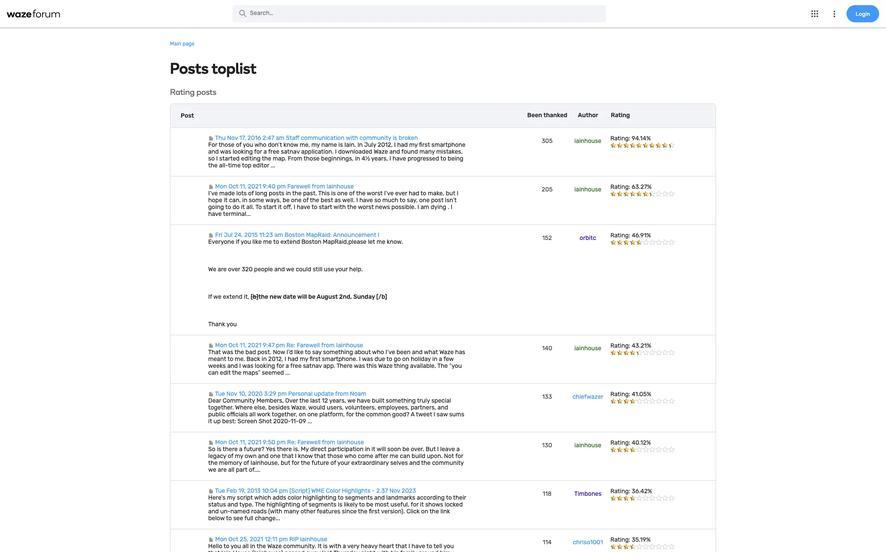 Task type: vqa. For each thing, say whether or not it's contained in the screenshot.


Task type: locate. For each thing, give the bounding box(es) containing it.
of up started at left top
[[236, 141, 242, 149]]

1 vertical spatial all
[[228, 467, 235, 474]]

thing
[[394, 363, 409, 370]]

years,
[[372, 155, 388, 163], [330, 398, 346, 405]]

is inside hello to you all in the waze community. it is with a very heavy heart that i have to tell you that iain house (iainhouse) passed away last thursday night with his family around him
[[323, 543, 328, 550]]

been thanked
[[528, 112, 568, 119]]

1 vertical spatial who
[[372, 349, 384, 356]]

2021 up some
[[248, 183, 261, 190]]

0 vertical spatial had
[[397, 141, 408, 149]]

0 vertical spatial first
[[419, 141, 430, 149]]

11, up me.
[[240, 342, 247, 349]]

0 vertical spatial on
[[403, 356, 410, 363]]

0 vertical spatial last
[[310, 398, 321, 405]]

is left broken
[[393, 135, 397, 142]]

1 vertical spatial first
[[310, 356, 321, 363]]

over.
[[411, 446, 425, 453]]

0 vertical spatial so
[[208, 155, 215, 163]]

4 mon from the top
[[215, 536, 227, 544]]

2 11, from the top
[[240, 342, 247, 349]]

file image for mon oct 11, 2021 9:47 pm re: farewell from iainhouse
[[208, 344, 214, 348]]

2 are from the top
[[218, 467, 227, 474]]

iainhouse
[[575, 138, 602, 145], [575, 186, 602, 193], [575, 345, 602, 352], [575, 442, 602, 450]]

2 horizontal spatial ...
[[308, 418, 312, 425]]

to left make,
[[421, 190, 427, 197]]

3 iainhouse link from the top
[[575, 345, 602, 352]]

it inside here's my script which adds color highlighting to segments and landmarks according to their status and type. the highlighting of segments is likely to be most useful, for it shows locked and un-named roads (with many other features since the first version). click on the link below to see full change...
[[420, 501, 424, 509]]

2 horizontal spatial those
[[327, 453, 343, 460]]

1 vertical spatial are
[[218, 467, 227, 474]]

it inside 'dear community members, over the last 12 years, we have built something truly special together. where else, besides waze, would users, volunteers, employees, partners, and public officials all work together, on one platform, for the common good? a tweet i saw sums it up best: screen shot 2020-11-09 ...'
[[208, 418, 212, 425]]

0 horizontal spatial ...
[[271, 162, 275, 169]]

4 iainhouse from the top
[[575, 442, 602, 450]]

oct for there
[[229, 439, 238, 447]]

file image inside mon oct 25, 2021 12:11 pm rip iainhouse link
[[208, 538, 214, 542]]

2 file image from the top
[[208, 233, 214, 238]]

ever
[[395, 190, 407, 197]]

1 vertical spatial will
[[377, 446, 386, 453]]

file image for mon oct 11, 2021 9:40 pm farewell from iainhouse
[[208, 185, 214, 189]]

2 file image from the top
[[208, 392, 214, 397]]

1 horizontal spatial posts
[[269, 190, 284, 197]]

found
[[402, 148, 418, 156]]

file image inside tue nov 10, 2020 3:29 pm personal update from noam 'link'
[[208, 392, 214, 397]]

0 horizontal spatial rating
[[170, 87, 195, 97]]

0 vertical spatial years,
[[372, 155, 388, 163]]

all inside hello to you all in the waze community. it is with a very heavy heart that i have to tell you that iain house (iainhouse) passed away last thursday night with his family around him
[[243, 543, 249, 550]]

file image for dear community members, over the last 12 years, we have built something truly special together. where else, besides waze, would users, volunteers, employees, partners, and public officials all work together, on one platform, for the common good? a tweet i saw sums it up best: screen shot 2020-11-09 ...
[[208, 392, 214, 397]]

1 vertical spatial extend
[[223, 294, 243, 301]]

rating: 36.42%
[[611, 488, 653, 495]]

0 horizontal spatial community
[[360, 135, 391, 142]]

1 horizontal spatial many
[[420, 148, 435, 156]]

know inside so is there a future? yes there is. my direct participation in it will soon be over. but i leave a legacy of my own and one that i know that those who come after me can build upon. not for the memory of iainhouse, but for the future of your extraordinary selves and the community we are all part of....
[[298, 453, 313, 460]]

file image inside thu nov 17, 2016 2:47 am staff communication with community is broken link
[[208, 136, 214, 141]]

my left say
[[300, 356, 308, 363]]

2 horizontal spatial all
[[249, 411, 256, 419]]

nov for those
[[227, 135, 238, 142]]

it right click
[[420, 501, 424, 509]]

2012, up seemed
[[268, 356, 283, 363]]

1 vertical spatial on
[[299, 411, 306, 419]]

from for mon oct 11, 2021 9:50 pm re: farewell from iainhouse
[[322, 439, 335, 447]]

tue
[[215, 391, 225, 398], [215, 488, 225, 495]]

iainhouse for rating: 40.12%
[[575, 442, 602, 450]]

3 iainhouse from the top
[[575, 345, 602, 352]]

1 mon from the top
[[215, 183, 227, 190]]

like right if
[[253, 239, 262, 246]]

i left the maps" in the left bottom of the page
[[239, 363, 241, 370]]

1 horizontal spatial rating
[[611, 112, 630, 119]]

can inside that was the bad post. now i'd like to say something about who i've been and what waze has meant to me. back in 2012, i had my first smartphone. i was due to go on holiday in a few weeks and i was looking for a free satnav app. there was this waze thing available. the "you can edit the maps" seemed ...
[[208, 370, 219, 377]]

1 vertical spatial the
[[255, 501, 265, 509]]

from up best
[[312, 183, 325, 190]]

5 file image from the top
[[208, 538, 214, 542]]

1 file image from the top
[[208, 136, 214, 141]]

thu nov 17, 2016 2:47 am staff communication with community is broken
[[214, 135, 418, 142]]

had inside for those of you who don't know me, my name is iain. in july 2012, i had my first smartphone and was looking for a free satnav application. i downloaded waze and found many mistakes, so i started editing the map. from those beginnings, in 4½ years, i have progressed to being the all-time top editor ...
[[397, 141, 408, 149]]

2.37
[[376, 488, 388, 495]]

1 vertical spatial those
[[304, 155, 320, 163]]

2012, inside for those of you who don't know me, my name is iain. in july 2012, i had my first smartphone and was looking for a free satnav application. i downloaded waze and found many mistakes, so i started editing the map. from those beginnings, in 4½ years, i have progressed to being the all-time top editor ...
[[378, 141, 393, 149]]

satnav down am staff
[[281, 148, 300, 156]]

1 tue from the top
[[215, 391, 225, 398]]

name
[[321, 141, 337, 149]]

be inside so is there a future? yes there is. my direct participation in it will soon be over. but i leave a legacy of my own and one that i know that those who come after me can build upon. not for the memory of iainhouse, but for the future of your extraordinary selves and the community we are all part of....
[[403, 446, 410, 453]]

main page link
[[170, 38, 195, 50]]

1 horizontal spatial 2012,
[[378, 141, 393, 149]]

file image up so
[[208, 441, 214, 445]]

features
[[317, 508, 341, 516]]

1 horizontal spatial last
[[322, 550, 332, 552]]

for right useful,
[[411, 501, 419, 509]]

rating: 41.05%
[[611, 391, 652, 398]]

can inside so is there a future? yes there is. my direct participation in it will soon be over. but i leave a legacy of my own and one that i know that those who come after me can build upon. not for the memory of iainhouse, but for the future of your extraordinary selves and the community we are all part of....
[[400, 453, 410, 460]]

1 vertical spatial nov
[[227, 391, 237, 398]]

2 tue from the top
[[215, 488, 225, 495]]

to left likely in the bottom of the page
[[338, 495, 344, 502]]

to left being
[[441, 155, 447, 163]]

1 oct from the top
[[229, 183, 238, 190]]

posts inside i've made lots of long posts in the past. this is one of the worst i've ever had to make, but i hope it can, in some ways, be one of the best as well. i have so much to say, one post isn't going to do it all. to start it off, i have to start with the worst news possible. i am dying . i have terminal...
[[269, 190, 284, 197]]

1 iainhouse link from the top
[[575, 138, 602, 145]]

1 11, from the top
[[240, 183, 247, 190]]

have inside 'dear community members, over the last 12 years, we have built something truly special together. where else, besides waze, would users, volunteers, employees, partners, and public officials all work together, on one platform, for the common good? a tweet i saw sums it up best: screen shot 2020-11-09 ...'
[[357, 398, 371, 405]]

mon oct 11, 2021 9:40 pm farewell from iainhouse link
[[208, 183, 354, 190]]

... right 09
[[308, 418, 312, 425]]

posts toplist main content
[[170, 59, 717, 552]]

1 vertical spatial like
[[294, 349, 304, 356]]

iainhouse for rating: 63.27%
[[575, 186, 602, 193]]

1 horizontal spatial those
[[304, 155, 320, 163]]

3 file image from the top
[[208, 344, 214, 348]]

highlighting down pm [script]
[[267, 501, 300, 509]]

2 horizontal spatial who
[[372, 349, 384, 356]]

0 vertical spatial know
[[284, 141, 298, 149]]

iainhouse link for rating: 94.14%
[[575, 138, 602, 145]]

oct for the
[[229, 342, 238, 349]]

0 vertical spatial but
[[446, 190, 456, 197]]

of inside here's my script which adds color highlighting to segments and landmarks according to their status and type. the highlighting of segments is likely to be most useful, for it shows locked and un-named roads (with many other features since the first version). click on the link below to see full change...
[[302, 501, 307, 509]]

2 vertical spatial all
[[243, 543, 249, 550]]

2021 for post.
[[248, 342, 261, 349]]

but right iainhouse,
[[281, 460, 290, 467]]

2 mon from the top
[[215, 342, 227, 349]]

1 start from the left
[[263, 204, 277, 211]]

... inside that was the bad post. now i'd like to say something about who i've been and what waze has meant to me. back in 2012, i had my first smartphone. i was due to go on holiday in a few weeks and i was looking for a free satnav app. there was this waze thing available. the "you can edit the maps" seemed ...
[[286, 370, 290, 377]]

2021 up own
[[248, 439, 261, 447]]

shows
[[426, 501, 443, 509]]

3 file image from the top
[[208, 441, 214, 445]]

oct for you
[[229, 536, 238, 544]]

for
[[208, 141, 217, 149]]

like inside that was the bad post. now i'd like to say something about who i've been and what waze has meant to me. back in 2012, i had my first smartphone. i was due to go on holiday in a few weeks and i was looking for a free satnav app. there was this waze thing available. the "you can edit the maps" seemed ...
[[294, 349, 304, 356]]

something inside that was the bad post. now i'd like to say something about who i've been and what waze has meant to me. back in 2012, i had my first smartphone. i was due to go on holiday in a few weeks and i was looking for a free satnav app. there was this waze thing available. the "you can edit the maps" seemed ...
[[323, 349, 353, 356]]

landmarks
[[387, 495, 416, 502]]

19,
[[239, 488, 246, 495]]

who inside that was the bad post. now i'd like to say something about who i've been and what waze has meant to me. back in 2012, i had my first smartphone. i was due to go on holiday in a few weeks and i was looking for a free satnav app. there was this waze thing available. the "you can edit the maps" seemed ...
[[372, 349, 384, 356]]

in
[[358, 141, 363, 149]]

been
[[397, 349, 411, 356]]

on right '11-'
[[299, 411, 306, 419]]

1 horizontal spatial free
[[291, 363, 302, 370]]

0 vertical spatial many
[[420, 148, 435, 156]]

tue up together.
[[215, 391, 225, 398]]

0 vertical spatial posts
[[197, 87, 217, 97]]

0 vertical spatial who
[[255, 141, 267, 149]]

on inside 'dear community members, over the last 12 years, we have built something truly special together. where else, besides waze, would users, volunteers, employees, partners, and public officials all work together, on one platform, for the common good? a tweet i saw sums it up best: screen shot 2020-11-09 ...'
[[299, 411, 306, 419]]

very
[[348, 543, 360, 550]]

is inside for those of you who don't know me, my name is iain. in july 2012, i had my first smartphone and was looking for a free satnav application. i downloaded waze and found many mistakes, so i started editing the map. from those beginnings, in 4½ years, i have progressed to being the all-time top editor ...
[[339, 141, 343, 149]]

and
[[208, 148, 219, 156], [390, 148, 400, 156], [275, 266, 285, 273], [412, 349, 423, 356], [227, 363, 238, 370], [438, 404, 448, 412], [258, 453, 269, 460], [410, 460, 420, 467], [374, 495, 385, 502], [228, 501, 238, 509], [208, 508, 219, 516]]

many inside here's my script which adds color highlighting to segments and landmarks according to their status and type. the highlighting of segments is likely to be most useful, for it shows locked and un-named roads (with many other features since the first version). click on the link below to see full change...
[[284, 508, 299, 516]]

i left am
[[418, 204, 419, 211]]

have
[[393, 155, 406, 163], [360, 197, 373, 204], [297, 204, 310, 211], [208, 211, 222, 218], [357, 398, 371, 405], [412, 543, 425, 550]]

this
[[318, 190, 330, 197]]

0 horizontal spatial had
[[288, 356, 299, 363]]

0 horizontal spatial satnav
[[281, 148, 300, 156]]

0 vertical spatial rating
[[170, 87, 195, 97]]

1 vertical spatial posts
[[269, 190, 284, 197]]

4 oct from the top
[[229, 536, 238, 544]]

pm re: for there
[[277, 439, 296, 447]]

start down this on the left
[[319, 204, 332, 211]]

iainhouse down author
[[575, 138, 602, 145]]

1 iainhouse from the top
[[575, 138, 602, 145]]

who left 'don't'
[[255, 141, 267, 149]]

be left over.
[[403, 446, 410, 453]]

i
[[394, 141, 396, 149], [335, 148, 337, 156], [216, 155, 218, 163], [390, 155, 391, 163], [457, 190, 459, 197], [357, 197, 358, 204], [294, 204, 295, 211], [418, 204, 419, 211], [451, 204, 453, 211], [378, 232, 380, 239], [285, 356, 286, 363], [359, 356, 361, 363], [239, 363, 241, 370], [434, 411, 436, 419], [437, 446, 439, 453], [295, 453, 297, 460], [409, 543, 410, 550]]

possible.
[[392, 204, 416, 211]]

4 file image from the top
[[208, 489, 214, 494]]

1 horizontal spatial like
[[294, 349, 304, 356]]

oct up the can,
[[229, 183, 238, 190]]

being
[[448, 155, 464, 163]]

2021 up back
[[248, 342, 261, 349]]

0 vertical spatial all
[[249, 411, 256, 419]]

2 iainhouse from the top
[[575, 186, 602, 193]]

one inside 'dear community members, over the last 12 years, we have built something truly special together. where else, besides waze, would users, volunteers, employees, partners, and public officials all work together, on one platform, for the common good? a tweet i saw sums it up best: screen shot 2020-11-09 ...'
[[308, 411, 318, 419]]

0 horizontal spatial last
[[310, 398, 321, 405]]

the inside hello to you all in the waze community. it is with a very heavy heart that i have to tell you that iain house (iainhouse) passed away last thursday night with his family around him
[[257, 543, 266, 550]]

tue feb 19, 2013 10:04 pm [script] wme color highlights - 2.37 nov 2023 link
[[208, 488, 416, 495]]

and down over.
[[410, 460, 420, 467]]

iainhouse right 140
[[575, 345, 602, 352]]

mon for is
[[215, 439, 227, 447]]

other
[[301, 508, 316, 516]]

for inside for those of you who don't know me, my name is iain. in july 2012, i had my first smartphone and was looking for a free satnav application. i downloaded waze and found many mistakes, so i started editing the map. from those beginnings, in 4½ years, i have progressed to being the all-time top editor ...
[[254, 148, 262, 156]]

2021 right 25,
[[250, 536, 263, 544]]

there
[[223, 446, 238, 453], [277, 446, 292, 453]]

file image
[[208, 136, 214, 141], [208, 392, 214, 397], [208, 441, 214, 445], [208, 489, 214, 494], [208, 538, 214, 542]]

0 vertical spatial something
[[323, 349, 353, 356]]

posts down posts toplist
[[197, 87, 217, 97]]

0 horizontal spatial all
[[228, 467, 235, 474]]

0 horizontal spatial extend
[[223, 294, 243, 301]]

nov left '10,'
[[227, 391, 237, 398]]

one down pm farewell
[[291, 197, 302, 204]]

will
[[297, 294, 307, 301], [377, 446, 386, 453]]

hello
[[208, 543, 222, 550]]

1 vertical spatial but
[[281, 460, 290, 467]]

is right the it on the left of the page
[[323, 543, 328, 550]]

was down bad
[[242, 363, 254, 370]]

1 vertical spatial rating
[[611, 112, 630, 119]]

0 vertical spatial are
[[218, 266, 227, 273]]

are down legacy
[[218, 467, 227, 474]]

according
[[417, 495, 445, 502]]

2021
[[248, 183, 261, 190], [248, 342, 261, 349], [248, 439, 261, 447], [250, 536, 263, 544]]

the right as
[[347, 204, 357, 211]]

1 vertical spatial 2012,
[[268, 356, 283, 363]]

4 iainhouse link from the top
[[575, 442, 602, 450]]

new
[[270, 294, 282, 301]]

0 vertical spatial like
[[253, 239, 262, 246]]

iainhouse
[[327, 183, 354, 190], [336, 342, 364, 349], [337, 439, 364, 447], [300, 536, 328, 544]]

was left this
[[354, 363, 365, 370]]

satnav inside that was the bad post. now i'd like to say something about who i've been and what waze has meant to me. back in 2012, i had my first smartphone. i was due to go on holiday in a few weeks and i was looking for a free satnav app. there was this waze thing available. the "you can edit the maps" seemed ...
[[303, 363, 322, 370]]

3 oct from the top
[[229, 439, 238, 447]]

posts toplist
[[170, 59, 257, 78]]

who up this
[[372, 349, 384, 356]]

305
[[542, 138, 553, 145]]

most
[[375, 501, 389, 509]]

posts
[[170, 59, 209, 78]]

2 vertical spatial nov
[[390, 488, 400, 495]]

on inside that was the bad post. now i'd like to say something about who i've been and what waze has meant to me. back in 2012, i had my first smartphone. i was due to go on holiday in a few weeks and i was looking for a free satnav app. there was this waze thing available. the "you can edit the maps" seemed ...
[[403, 356, 410, 363]]

shot
[[259, 418, 272, 425]]

highlights
[[342, 488, 371, 495]]

0 horizontal spatial can
[[208, 370, 219, 377]]

last
[[310, 398, 321, 405], [322, 550, 332, 552]]

0 vertical spatial can
[[208, 370, 219, 377]]

tue for dear
[[215, 391, 225, 398]]

1 vertical spatial years,
[[330, 398, 346, 405]]

it,
[[244, 294, 249, 301]]

in inside for those of you who don't know me, my name is iain. in july 2012, i had my first smartphone and was looking for a free satnav application. i downloaded waze and found many mistakes, so i started editing the map. from those beginnings, in 4½ years, i have progressed to being the all-time top editor ...
[[355, 155, 360, 163]]

11-
[[291, 418, 299, 425]]

and inside 'dear community members, over the last 12 years, we have built something truly special together. where else, besides waze, would users, volunteers, employees, partners, and public officials all work together, on one platform, for the common good? a tweet i saw sums it up best: screen shot 2020-11-09 ...'
[[438, 404, 448, 412]]

type.
[[239, 501, 254, 509]]

12
[[322, 398, 328, 405]]

say,
[[407, 197, 418, 204]]

is left iain.
[[339, 141, 343, 149]]

1 horizontal spatial will
[[377, 446, 386, 453]]

i left broken
[[394, 141, 396, 149]]

0 vertical spatial 11,
[[240, 183, 247, 190]]

and right people
[[275, 266, 285, 273]]

1 horizontal spatial segments
[[345, 495, 373, 502]]

1 vertical spatial looking
[[255, 363, 275, 370]]

0 horizontal spatial looking
[[233, 148, 253, 156]]

have left tell
[[412, 543, 425, 550]]

few
[[444, 356, 454, 363]]

a inside hello to you all in the waze community. it is with a very heavy heart that i have to tell you that iain house (iainhouse) passed away last thursday night with his family around him
[[343, 543, 346, 550]]

2021 for long
[[248, 183, 261, 190]]

1 horizontal spatial so
[[375, 197, 381, 204]]

file image for so is there a future? yes there is. my direct participation in it will soon be over. but i leave a legacy of my own and one that i know that those who come after me can build upon. not for the memory of iainhouse, but for the future of your extraordinary selves and the community we are all part of....
[[208, 441, 214, 445]]

file image up hello on the bottom of the page
[[208, 538, 214, 542]]

i right .
[[451, 204, 453, 211]]

all
[[249, 411, 256, 419], [228, 467, 235, 474], [243, 543, 249, 550]]

iainhouse link right 205
[[575, 186, 602, 193]]

1 vertical spatial many
[[284, 508, 299, 516]]

know inside for those of you who don't know me, my name is iain. in july 2012, i had my first smartphone and was looking for a free satnav application. i downloaded waze and found many mistakes, so i started editing the map. from those beginnings, in 4½ years, i have progressed to being the all-time top editor ...
[[284, 141, 298, 149]]

0 horizontal spatial first
[[310, 356, 321, 363]]

will right date
[[297, 294, 307, 301]]

205
[[542, 186, 553, 193]]

1 horizontal spatial the
[[438, 363, 448, 370]]

leave
[[441, 446, 455, 453]]

satnav down say
[[303, 363, 322, 370]]

partners,
[[411, 404, 436, 412]]

1 horizontal spatial all
[[243, 543, 249, 550]]

the inside that was the bad post. now i'd like to say something about who i've been and what waze has meant to me. back in 2012, i had my first smartphone. i was due to go on holiday in a few weeks and i was looking for a free satnav app. there was this waze thing available. the "you can edit the maps" seemed ...
[[438, 363, 448, 370]]

to left go
[[387, 356, 393, 363]]

3 mon from the top
[[215, 439, 227, 447]]

waze inside for those of you who don't know me, my name is iain. in july 2012, i had my first smartphone and was looking for a free satnav application. i downloaded waze and found many mistakes, so i started editing the map. from those beginnings, in 4½ years, i have progressed to being the all-time top editor ...
[[374, 148, 388, 156]]

click
[[407, 508, 420, 516]]

0 vertical spatial those
[[219, 141, 235, 149]]

years, inside 'dear community members, over the last 12 years, we have built something truly special together. where else, besides waze, would users, volunteers, employees, partners, and public officials all work together, on one platform, for the common good? a tweet i saw sums it up best: screen shot 2020-11-09 ...'
[[330, 398, 346, 405]]

community inside so is there a future? yes there is. my direct participation in it will soon be over. but i leave a legacy of my own and one that i know that those who come after me can build upon. not for the memory of iainhouse, but for the future of your extraordinary selves and the community we are all part of....
[[432, 460, 464, 467]]

1 file image from the top
[[208, 185, 214, 189]]

1 vertical spatial community
[[432, 460, 464, 467]]

years, right the 4½
[[372, 155, 388, 163]]

one down 9:50
[[270, 453, 281, 460]]

iainhouse for rating: 94.14%
[[575, 138, 602, 145]]

file image for for those of you who don't know me, my name is iain. in july 2012, i had my first smartphone and was looking for a free satnav application. i downloaded waze and found many mistakes, so i started editing the map. from those beginnings, in 4½ years, i have progressed to being the all-time top editor ...
[[208, 136, 214, 141]]

your down participation
[[338, 460, 350, 467]]

1 horizontal spatial first
[[369, 508, 380, 516]]

file image inside "mon oct 11, 2021 9:47 pm re: farewell from iainhouse" link
[[208, 344, 214, 348]]

weeks
[[208, 363, 226, 370]]

be inside here's my script which adds color highlighting to segments and landmarks according to their status and type. the highlighting of segments is likely to be most useful, for it shows locked and un-named roads (with many other features since the first version). click on the link below to see full change...
[[367, 501, 374, 509]]

mon for was
[[215, 342, 227, 349]]

0 vertical spatial 2012,
[[378, 141, 393, 149]]

11, up the can,
[[240, 183, 247, 190]]

2021 for future?
[[248, 439, 261, 447]]

1 there from the left
[[223, 446, 238, 453]]

have inside hello to you all in the waze community. it is with a very heavy heart that i have to tell you that iain house (iainhouse) passed away last thursday night with his family around him
[[412, 543, 425, 550]]

of right legacy
[[228, 453, 234, 460]]

i right his
[[409, 543, 410, 550]]

i right but
[[437, 446, 439, 453]]

application.
[[301, 148, 334, 156]]

0 horizontal spatial start
[[263, 204, 277, 211]]

i've inside that was the bad post. now i'd like to say something about who i've been and what waze has meant to me. back in 2012, i had my first smartphone. i was due to go on holiday in a few weeks and i was looking for a free satnav app. there was this waze thing available. the "you can edit the maps" seemed ...
[[386, 349, 395, 356]]

iainhouse link for rating: 43.21%
[[575, 345, 602, 352]]

in inside so is there a future? yes there is. my direct participation in it will soon be over. but i leave a legacy of my own and one that i know that those who come after me can build upon. not for the memory of iainhouse, but for the future of your extraordinary selves and the community we are all part of....
[[365, 446, 370, 453]]

free inside for those of you who don't know me, my name is iain. in july 2012, i had my first smartphone and was looking for a free satnav application. i downloaded waze and found many mistakes, so i started editing the map. from those beginnings, in 4½ years, i have progressed to being the all-time top editor ...
[[268, 148, 280, 156]]

2 horizontal spatial had
[[409, 190, 419, 197]]

had down mon oct 11, 2021 9:47 pm re: farewell from iainhouse
[[288, 356, 299, 363]]

0 vertical spatial pm re:
[[276, 342, 295, 349]]

1 horizontal spatial years,
[[372, 155, 388, 163]]

130
[[542, 442, 552, 450]]

0 vertical spatial community
[[360, 135, 391, 142]]

file image inside mon oct 11, 2021 9:50 pm re: farewell from iainhouse link
[[208, 441, 214, 445]]

chiefwazer
[[573, 394, 604, 401]]

to
[[441, 155, 447, 163], [421, 190, 427, 197], [400, 197, 406, 204], [225, 204, 231, 211], [312, 204, 318, 211], [273, 239, 279, 246], [305, 349, 311, 356], [228, 356, 233, 363], [387, 356, 393, 363], [338, 495, 344, 502], [446, 495, 452, 502], [359, 501, 365, 509], [226, 515, 232, 523], [224, 543, 230, 550], [427, 543, 433, 550]]

3 11, from the top
[[240, 439, 247, 447]]

adds
[[273, 495, 286, 502]]

1 vertical spatial your
[[338, 460, 350, 467]]

114
[[543, 539, 552, 547]]

to right likely in the bottom of the page
[[359, 501, 365, 509]]

to left see
[[226, 515, 232, 523]]

it left off,
[[278, 204, 282, 211]]

so is there a future? yes there is. my direct participation in it will soon be over. but i leave a legacy of my own and one that i know that those who come after me can build upon. not for the memory of iainhouse, but for the future of your extraordinary selves and the community we are all part of....
[[208, 446, 464, 474]]

2 oct from the top
[[229, 342, 238, 349]]

0 horizontal spatial something
[[323, 349, 353, 356]]

24,
[[234, 232, 243, 239]]

be left most
[[367, 501, 374, 509]]

first up the progressed
[[419, 141, 430, 149]]

a left very at the left
[[343, 543, 346, 550]]

who left come
[[345, 453, 357, 460]]

looking inside that was the bad post. now i'd like to say something about who i've been and what waze has meant to me. back in 2012, i had my first smartphone. i was due to go on holiday in a few weeks and i was looking for a free satnav app. there was this waze thing available. the "you can edit the maps" seemed ...
[[255, 363, 275, 370]]

0 vertical spatial ...
[[271, 162, 275, 169]]

segments
[[345, 495, 373, 502], [309, 501, 337, 509]]

was inside for those of you who don't know me, my name is iain. in july 2012, i had my first smartphone and was looking for a free satnav application. i downloaded waze and found many mistakes, so i started editing the map. from those beginnings, in 4½ years, i have progressed to being the all-time top editor ...
[[220, 148, 231, 156]]

be inside i've made lots of long posts in the past. this is one of the worst i've ever had to make, but i hope it can, in some ways, be one of the best as well. i have so much to say, one post isn't going to do it all. to start it off, i have to start with the worst news possible. i am dying . i have terminal...
[[283, 197, 290, 204]]

and left sums
[[438, 404, 448, 412]]

there
[[337, 363, 353, 370]]

color
[[326, 488, 341, 495]]

1 vertical spatial farewell
[[298, 439, 321, 447]]

1 vertical spatial know
[[298, 453, 313, 460]]

2 start from the left
[[319, 204, 332, 211]]

0 vertical spatial the
[[438, 363, 448, 370]]

of right future
[[331, 460, 336, 467]]

file image inside tue feb 19, 2013 10:04 pm [script] wme color highlights - 2.37 nov 2023 link
[[208, 489, 214, 494]]

of
[[236, 141, 242, 149], [248, 190, 254, 197], [349, 190, 355, 197], [303, 197, 309, 204], [228, 453, 234, 460], [244, 460, 249, 467], [331, 460, 336, 467], [302, 501, 307, 509]]

2 vertical spatial file image
[[208, 344, 214, 348]]

for those of you who don't know me, my name is iain. in july 2012, i had my first smartphone and was looking for a free satnav application. i downloaded waze and found many mistakes, so i started editing the map. from those beginnings, in 4½ years, i have progressed to being the all-time top editor ...
[[208, 141, 466, 169]]

0 vertical spatial free
[[268, 148, 280, 156]]

are
[[218, 266, 227, 273], [218, 467, 227, 474]]

me inside so is there a future? yes there is. my direct participation in it will soon be over. but i leave a legacy of my own and one that i know that those who come after me can build upon. not for the memory of iainhouse, but for the future of your extraordinary selves and the community we are all part of....
[[390, 453, 399, 460]]

2 iainhouse link from the top
[[575, 186, 602, 193]]

nov left 17,
[[227, 135, 238, 142]]

it left up
[[208, 418, 212, 425]]

1 vertical spatial so
[[375, 197, 381, 204]]

from
[[312, 183, 325, 190], [321, 342, 335, 349], [335, 391, 349, 398], [322, 439, 335, 447]]

is inside i've made lots of long posts in the past. this is one of the worst i've ever had to make, but i hope it can, in some ways, be one of the best as well. i have so much to say, one post isn't going to do it all. to start it off, i have to start with the worst news possible. i am dying . i have terminal...
[[331, 190, 336, 197]]

community
[[223, 398, 255, 405]]

file image
[[208, 185, 214, 189], [208, 233, 214, 238], [208, 344, 214, 348]]

time
[[228, 162, 241, 169]]

mon oct 11, 2021 9:40 pm farewell from iainhouse
[[214, 183, 354, 190]]

all inside so is there a future? yes there is. my direct participation in it will soon be over. but i leave a legacy of my own and one that i know that those who come after me can build upon. not for the memory of iainhouse, but for the future of your extraordinary selves and the community we are all part of....
[[228, 467, 235, 474]]

2 horizontal spatial on
[[421, 508, 429, 516]]

iainhouse link for rating: 40.12%
[[575, 442, 602, 450]]

1 vertical spatial satnav
[[303, 363, 322, 370]]

0 horizontal spatial 2012,
[[268, 356, 283, 363]]

my
[[312, 141, 320, 149], [410, 141, 418, 149], [300, 356, 308, 363], [235, 453, 243, 460], [227, 495, 236, 502]]

0 horizontal spatial free
[[268, 148, 280, 156]]

file image for here's my script which adds color highlighting to segments and landmarks according to their status and type. the highlighting of segments is likely to be most useful, for it shows locked and un-named roads (with many other features since the first version). click on the link below to see full change...
[[208, 489, 214, 494]]

1 horizontal spatial there
[[277, 446, 292, 453]]

a
[[411, 411, 415, 419]]

but inside so is there a future? yes there is. my direct participation in it will soon be over. but i leave a legacy of my own and one that i know that those who come after me can build upon. not for the memory of iainhouse, but for the future of your extraordinary selves and the community we are all part of....
[[281, 460, 290, 467]]

farewell right i'd
[[297, 342, 320, 349]]

pm re: right yes on the left
[[277, 439, 296, 447]]

2 vertical spatial ...
[[308, 418, 312, 425]]

iain.
[[345, 141, 356, 149]]

iainhouse up come
[[337, 439, 364, 447]]

11, for bad
[[240, 342, 247, 349]]

0 horizontal spatial on
[[299, 411, 306, 419]]

iainhouse right 205
[[575, 186, 602, 193]]

we right users, at left
[[348, 398, 356, 405]]

hello to you all in the waze community. it is with a very heavy heart that i have to tell you that iain house (iainhouse) passed away last thursday night with his family around him
[[208, 543, 457, 552]]

1 horizontal spatial looking
[[255, 363, 275, 370]]

0 vertical spatial farewell
[[297, 342, 320, 349]]

of....
[[249, 467, 261, 474]]

many inside for those of you who don't know me, my name is iain. in july 2012, i had my first smartphone and was looking for a free satnav application. i downloaded waze and found many mistakes, so i started editing the map. from those beginnings, in 4½ years, i have progressed to being the all-time top editor ...
[[420, 148, 435, 156]]

file image inside fri jul 24, 2015 11:23 am boston mapraid: announcement i link
[[208, 233, 214, 238]]

i left i'd
[[285, 356, 286, 363]]

1 vertical spatial something
[[386, 398, 416, 405]]

who inside for those of you who don't know me, my name is iain. in july 2012, i had my first smartphone and was looking for a free satnav application. i downloaded waze and found many mistakes, so i started editing the map. from those beginnings, in 4½ years, i have progressed to being the all-time top editor ...
[[255, 141, 267, 149]]

pm re: for i'd
[[276, 342, 295, 349]]

to left say,
[[400, 197, 406, 204]]

segments down wme
[[309, 501, 337, 509]]

page
[[183, 41, 195, 47]]

rating for rating posts
[[170, 87, 195, 97]]

farewell
[[297, 342, 320, 349], [298, 439, 321, 447]]

my left 19,
[[227, 495, 236, 502]]

my inside here's my script which adds color highlighting to segments and landmarks according to their status and type. the highlighting of segments is likely to be most useful, for it shows locked and un-named roads (with many other features since the first version). click on the link below to see full change...
[[227, 495, 236, 502]]

for up editor
[[254, 148, 262, 156]]

9:40
[[263, 183, 276, 190]]

looking inside for those of you who don't know me, my name is iain. in july 2012, i had my first smartphone and was looking for a free satnav application. i downloaded waze and found many mistakes, so i started editing the map. from those beginnings, in 4½ years, i have progressed to being the all-time top editor ...
[[233, 148, 253, 156]]

file image inside mon oct 11, 2021 9:40 pm farewell from iainhouse link
[[208, 185, 214, 189]]

2 vertical spatial who
[[345, 453, 357, 460]]

i've right due
[[386, 349, 395, 356]]

with
[[346, 135, 358, 142], [334, 204, 346, 211], [329, 543, 341, 550], [377, 550, 389, 552]]



Task type: describe. For each thing, give the bounding box(es) containing it.
first inside for those of you who don't know me, my name is iain. in july 2012, i had my first smartphone and was looking for a free satnav application. i downloaded waze and found many mistakes, so i started editing the map. from those beginnings, in 4½ years, i have progressed to being the all-time top editor ...
[[419, 141, 430, 149]]

first inside that was the bad post. now i'd like to say something about who i've been and what waze has meant to me. back in 2012, i had my first smartphone. i was due to go on holiday in a few weeks and i was looking for a free satnav app. there was this waze thing available. the "you can edit the maps" seemed ...
[[310, 356, 321, 363]]

waze inside hello to you all in the waze community. it is with a very heavy heart that i have to tell you that iain house (iainhouse) passed away last thursday night with his family around him
[[268, 543, 282, 550]]

night
[[361, 550, 376, 552]]

was left due
[[362, 356, 373, 363]]

made
[[219, 190, 235, 197]]

yes
[[266, 446, 276, 453]]

have down past.
[[297, 204, 310, 211]]

for right "not"
[[456, 453, 464, 460]]

i right isn't
[[457, 190, 459, 197]]

for inside that was the bad post. now i'd like to say something about who i've been and what waze has meant to me. back in 2012, i had my first smartphone. i was due to go on holiday in a few weeks and i was looking for a free satnav app. there was this waze thing available. the "you can edit the maps" seemed ...
[[277, 363, 284, 370]]

the right 'over'
[[300, 398, 309, 405]]

feb
[[227, 488, 237, 495]]

rating for rating
[[611, 112, 630, 119]]

last inside 'dear community members, over the last 12 years, we have built something truly special together. where else, besides waze, would users, volunteers, employees, partners, and public officials all work together, on one platform, for the common good? a tweet i saw sums it up best: screen shot 2020-11-09 ...'
[[310, 398, 321, 405]]

iainhouse up away
[[300, 536, 328, 544]]

0 vertical spatial worst
[[367, 190, 383, 197]]

0 horizontal spatial highlighting
[[267, 501, 300, 509]]

1 vertical spatial worst
[[358, 204, 374, 211]]

after
[[375, 453, 388, 460]]

and down the thu
[[208, 148, 219, 156]]

come
[[358, 453, 374, 460]]

we left could
[[286, 266, 295, 273]]

mon for made
[[215, 183, 227, 190]]

in right back
[[262, 356, 267, 363]]

where
[[235, 404, 253, 412]]

is inside so is there a future? yes there is. my direct participation in it will soon be over. but i leave a legacy of my own and one that i know that those who come after me can build upon. not for the memory of iainhouse, but for the future of your extraordinary selves and the community we are all part of....
[[217, 446, 222, 453]]

for inside here's my script which adds color highlighting to segments and landmarks according to their status and type. the highlighting of segments is likely to be most useful, for it shows locked and un-named roads (with many other features since the first version). click on the link below to see full change...
[[411, 501, 419, 509]]

over
[[285, 398, 298, 405]]

it left the can,
[[224, 197, 228, 204]]

for inside 'dear community members, over the last 12 years, we have built something truly special together. where else, besides waze, would users, volunteers, employees, partners, and public officials all work together, on one platform, for the common good? a tweet i saw sums it up best: screen shot 2020-11-09 ...'
[[346, 411, 354, 419]]

... inside for those of you who don't know me, my name is iain. in july 2012, i had my first smartphone and was looking for a free satnav application. i downloaded waze and found many mistakes, so i started editing the map. from those beginnings, in 4½ years, i have progressed to being the all-time top editor ...
[[271, 162, 275, 169]]

and left un-
[[208, 508, 219, 516]]

had inside that was the bad post. now i'd like to say something about who i've been and what waze has meant to me. back in 2012, i had my first smartphone. i was due to go on holiday in a few weeks and i was looking for a free satnav app. there was this waze thing available. the "you can edit the maps" seemed ...
[[288, 356, 299, 363]]

17,
[[239, 135, 246, 142]]

holiday
[[411, 356, 431, 363]]

hope
[[208, 197, 222, 204]]

the left best
[[310, 197, 319, 204]]

to left tell
[[427, 543, 433, 550]]

something inside 'dear community members, over the last 12 years, we have built something truly special together. where else, besides waze, would users, volunteers, employees, partners, and public officials all work together, on one platform, for the common good? a tweet i saw sums it up best: screen shot 2020-11-09 ...'
[[386, 398, 416, 405]]

to left me.
[[228, 356, 233, 363]]

the right the well.
[[356, 190, 366, 197]]

am boston
[[275, 232, 305, 239]]

map.
[[273, 155, 287, 163]]

i inside hello to you all in the waze community. it is with a very heavy heart that i have to tell you that iain house (iainhouse) passed away last thursday night with his family around him
[[409, 543, 410, 550]]

we
[[208, 266, 216, 273]]

0 horizontal spatial me
[[263, 239, 272, 246]]

2021 for in
[[250, 536, 263, 544]]

i left found
[[390, 155, 391, 163]]

2023
[[402, 488, 416, 495]]

a down i'd
[[286, 363, 289, 370]]

you right hello on the bottom of the page
[[231, 543, 241, 550]]

heavy
[[361, 543, 378, 550]]

orbitc link
[[580, 235, 597, 242]]

we inside so is there a future? yes there is. my direct participation in it will soon be over. but i leave a legacy of my own and one that i know that those who come after me can build upon. not for the memory of iainhouse, but for the future of your extraordinary selves and the community we are all part of....
[[208, 467, 216, 474]]

4½
[[362, 155, 370, 163]]

the right since
[[358, 508, 368, 516]]

know.
[[387, 239, 403, 246]]

my inside that was the bad post. now i'd like to say something about who i've been and what waze has meant to me. back in 2012, i had my first smartphone. i was due to go on holiday in a few weeks and i was looking for a free satnav app. there was this waze thing available. the "you can edit the maps" seemed ...
[[300, 356, 308, 363]]

2 there from the left
[[277, 446, 292, 453]]

for down is.
[[292, 460, 300, 467]]

my inside so is there a future? yes there is. my direct participation in it will soon be over. but i leave a legacy of my own and one that i know that those who come after me can build upon. not for the memory of iainhouse, but for the future of your extraordinary selves and the community we are all part of....
[[235, 453, 243, 460]]

2020-
[[273, 418, 291, 425]]

likely
[[344, 501, 358, 509]]

soon
[[388, 446, 401, 453]]

i left all- at the top
[[216, 155, 218, 163]]

tue for here's
[[215, 488, 225, 495]]

toplist
[[212, 59, 257, 78]]

be left "august"
[[309, 294, 316, 301]]

i left this
[[359, 356, 361, 363]]

we inside 'dear community members, over the last 12 years, we have built something truly special together. where else, besides waze, would users, volunteers, employees, partners, and public officials all work together, on one platform, for the common good? a tweet i saw sums it up best: screen shot 2020-11-09 ...'
[[348, 398, 356, 405]]

with up downloaded
[[346, 135, 358, 142]]

your inside so is there a future? yes there is. my direct participation in it will soon be over. but i leave a legacy of my own and one that i know that those who come after me can build upon. not for the memory of iainhouse, but for the future of your extraordinary selves and the community we are all part of....
[[338, 460, 350, 467]]

had inside i've made lots of long posts in the past. this is one of the worst i've ever had to make, but i hope it can, in some ways, be one of the best as well. i have so much to say, one post isn't going to do it all. to start it off, i have to start with the worst news possible. i am dying . i have terminal...
[[409, 190, 419, 197]]

farewell for to
[[297, 342, 320, 349]]

2013
[[247, 488, 261, 495]]

118
[[543, 491, 552, 498]]

from for mon oct 11, 2021 9:47 pm re: farewell from iainhouse
[[321, 342, 335, 349]]

in inside hello to you all in the waze community. it is with a very heavy heart that i have to tell you that iain house (iainhouse) passed away last thursday night with his family around him
[[250, 543, 255, 550]]

will inside so is there a future? yes there is. my direct participation in it will soon be over. but i leave a legacy of my own and one that i know that those who come after me can build upon. not for the memory of iainhouse, but for the future of your extraordinary selves and the community we are all part of....
[[377, 446, 386, 453]]

it inside so is there a future? yes there is. my direct participation in it will soon be over. but i leave a legacy of my own and one that i know that those who come after me can build upon. not for the memory of iainhouse, but for the future of your extraordinary selves and the community we are all part of....
[[372, 446, 376, 453]]

together,
[[272, 411, 298, 419]]

so inside i've made lots of long posts in the past. this is one of the worst i've ever had to make, but i hope it can, in some ways, be one of the best as well. i have so much to say, one post isn't going to do it all. to start it off, i have to start with the worst news possible. i am dying . i have terminal...
[[375, 197, 381, 204]]

announcement
[[333, 232, 376, 239]]

2015
[[244, 232, 258, 239]]

if we extend it, [b] the new date will be august 2nd, sunday [/b]
[[208, 294, 387, 301]]

from for tue nov 10, 2020 3:29 pm personal update from noam
[[335, 391, 349, 398]]

iainhouse link for rating: 63.27%
[[575, 186, 602, 193]]

i inside 'dear community members, over the last 12 years, we have built something truly special together. where else, besides waze, would users, volunteers, employees, partners, and public officials all work together, on one platform, for the common good? a tweet i saw sums it up best: screen shot 2020-11-09 ...'
[[434, 411, 436, 419]]

chriso1001
[[573, 539, 603, 547]]

file image for fri jul 24, 2015 11:23 am boston mapraid: announcement i
[[208, 233, 214, 238]]

9:47
[[263, 342, 275, 349]]

the down the my
[[301, 460, 310, 467]]

that right heart
[[396, 543, 407, 550]]

go
[[394, 356, 401, 363]]

you inside for those of you who don't know me, my name is iain. in july 2012, i had my first smartphone and was looking for a free satnav application. i downloaded waze and found many mistakes, so i started editing the map. from those beginnings, in 4½ years, i have progressed to being the all-time top editor ...
[[243, 141, 253, 149]]

2012, inside that was the bad post. now i'd like to say something about who i've been and what waze has meant to me. back in 2012, i had my first smartphone. i was due to go on holiday in a few weeks and i was looking for a free satnav app. there was this waze thing available. the "you can edit the maps" seemed ...
[[268, 356, 283, 363]]

i right "let"
[[378, 232, 380, 239]]

last inside hello to you all in the waze community. it is with a very heavy heart that i have to tell you that iain house (iainhouse) passed away last thursday night with his family around him
[[322, 550, 332, 552]]

common
[[366, 411, 391, 419]]

heart
[[379, 543, 394, 550]]

and left the type. at bottom left
[[228, 501, 238, 509]]

a left own
[[239, 446, 243, 453]]

the right edit
[[232, 370, 242, 377]]

in left the few
[[433, 356, 438, 363]]

with inside i've made lots of long posts in the past. this is one of the worst i've ever had to make, but i hope it can, in some ways, be one of the best as well. i have so much to say, one post isn't going to do it all. to start it off, i have to start with the worst news possible. i am dying . i have terminal...
[[334, 204, 346, 211]]

to inside for those of you who don't know me, my name is iain. in july 2012, i had my first smartphone and was looking for a free satnav application. i downloaded waze and found many mistakes, so i started editing the map. from those beginnings, in 4½ years, i have progressed to being the all-time top editor ...
[[441, 155, 447, 163]]

have right the well.
[[360, 197, 373, 204]]

away
[[306, 550, 321, 552]]

users,
[[327, 404, 344, 412]]

in right the can,
[[242, 197, 248, 204]]

passed
[[285, 550, 305, 552]]

... inside 'dear community members, over the last 12 years, we have built something truly special together. where else, besides waze, would users, volunteers, employees, partners, and public officials all work together, on one platform, for the common good? a tweet i saw sums it up best: screen shot 2020-11-09 ...'
[[308, 418, 312, 425]]

with left his
[[377, 550, 389, 552]]

file image for hello to you all in the waze community. it is with a very heavy heart that i have to tell you that iain house (iainhouse) passed away last thursday night with his family around him
[[208, 538, 214, 542]]

smartphone.
[[322, 356, 358, 363]]

the left bad
[[235, 349, 244, 356]]

has
[[456, 349, 466, 356]]

platform,
[[319, 411, 345, 419]]

sums
[[450, 411, 465, 419]]

sunday
[[354, 294, 375, 301]]

up
[[214, 418, 221, 425]]

i've left made
[[208, 190, 218, 197]]

help.
[[349, 266, 363, 273]]

to left say
[[305, 349, 311, 356]]

to left best
[[312, 204, 318, 211]]

iainhouse for rating: 43.21%
[[575, 345, 602, 352]]

on inside here's my script which adds color highlighting to segments and landmarks according to their status and type. the highlighting of segments is likely to be most useful, for it shows locked and un-named roads (with many other features since the first version). click on the link below to see full change...
[[421, 508, 429, 516]]

the left all- at the top
[[208, 162, 218, 169]]

was right "that"
[[222, 349, 233, 356]]

community.
[[283, 543, 316, 550]]

timbones link
[[575, 491, 602, 498]]

in up off,
[[286, 190, 291, 197]]

to
[[256, 204, 262, 211]]

named
[[231, 508, 250, 516]]

public
[[208, 411, 225, 419]]

still
[[313, 266, 323, 273]]

the left new
[[259, 294, 268, 301]]

and right own
[[258, 453, 269, 460]]

we right if
[[214, 294, 222, 301]]

good?
[[392, 411, 410, 419]]

useful,
[[391, 501, 410, 509]]

we are over 320 people and we could still use your help.
[[208, 266, 363, 273]]

what
[[424, 349, 438, 356]]

iainhouse up smartphone.
[[336, 342, 364, 349]]

it right do
[[241, 204, 245, 211]]

you right if
[[241, 239, 251, 246]]

mon oct 11, 2021 9:47 pm re: farewell from iainhouse link
[[208, 342, 364, 349]]

editor
[[253, 162, 269, 169]]

have inside for those of you who don't know me, my name is iain. in july 2012, i had my first smartphone and was looking for a free satnav application. i downloaded waze and found many mistakes, so i started editing the map. from those beginnings, in 4½ years, i have progressed to being the all-time top editor ...
[[393, 155, 406, 163]]

but
[[426, 446, 436, 453]]

i right the well.
[[357, 197, 358, 204]]

and left what
[[412, 349, 423, 356]]

you right thank
[[227, 321, 237, 328]]

11, for of
[[240, 183, 247, 190]]

a left the few
[[439, 356, 442, 363]]

farewell for my
[[298, 439, 321, 447]]

communication
[[301, 135, 345, 142]]

seemed
[[262, 370, 284, 377]]

one inside so is there a future? yes there is. my direct participation in it will soon be over. but i leave a legacy of my own and one that i know that those who come after me can build upon. not for the memory of iainhouse, but for the future of your extraordinary selves and the community we are all part of....
[[270, 453, 281, 460]]

11, for a
[[240, 439, 247, 447]]

to right 11:23
[[273, 239, 279, 246]]

not
[[444, 453, 454, 460]]

0 vertical spatial extend
[[281, 239, 300, 246]]

133
[[543, 394, 552, 401]]

have down hope
[[208, 211, 222, 218]]

of right as
[[349, 190, 355, 197]]

those inside so is there a future? yes there is. my direct participation in it will soon be over. but i leave a legacy of my own and one that i know that those who come after me can build upon. not for the memory of iainhouse, but for the future of your extraordinary selves and the community we are all part of....
[[327, 453, 343, 460]]

mon for to
[[215, 536, 227, 544]]

memory
[[219, 460, 242, 467]]

waze,
[[291, 404, 307, 412]]

1 horizontal spatial me
[[377, 239, 386, 246]]

and right weeks
[[227, 363, 238, 370]]

is inside here's my script which adds color highlighting to segments and landmarks according to their status and type. the highlighting of segments is likely to be most useful, for it shows locked and un-named roads (with many other features since the first version). click on the link below to see full change...
[[338, 501, 343, 509]]

one right best
[[337, 190, 348, 197]]

am
[[421, 204, 429, 211]]

that left iain
[[208, 550, 220, 552]]

and left found
[[390, 148, 400, 156]]

orbitc
[[580, 235, 597, 242]]

a inside for those of you who don't know me, my name is iain. in july 2012, i had my first smartphone and was looking for a free satnav application. i downloaded waze and found many mistakes, so i started editing the map. from those beginnings, in 4½ years, i have progressed to being the all-time top editor ...
[[264, 148, 267, 156]]

smartphone
[[432, 141, 466, 149]]

the inside here's my script which adds color highlighting to segments and landmarks according to their status and type. the highlighting of segments is likely to be most useful, for it shows locked and un-named roads (with many other features since the first version). click on the link below to see full change...
[[255, 501, 265, 509]]

the left past.
[[292, 190, 302, 197]]

available.
[[410, 363, 436, 370]]

all inside 'dear community members, over the last 12 years, we have built something truly special together. where else, besides waze, would users, volunteers, employees, partners, and public officials all work together, on one platform, for the common good? a tweet i saw sums it up best: screen shot 2020-11-09 ...'
[[249, 411, 256, 419]]

to right hello on the bottom of the page
[[224, 543, 230, 550]]

wme
[[311, 488, 325, 495]]

the left map. in the left of the page
[[262, 155, 271, 163]]

around
[[419, 550, 439, 552]]

the down but
[[421, 460, 431, 467]]

0 vertical spatial your
[[336, 266, 348, 273]]

so inside for those of you who don't know me, my name is iain. in july 2012, i had my first smartphone and was looking for a free satnav application. i downloaded waze and found many mistakes, so i started editing the map. from those beginnings, in 4½ years, i have progressed to being the all-time top editor ...
[[208, 155, 215, 163]]

1 are from the top
[[218, 266, 227, 273]]

fri jul 24, 2015 11:23 am boston mapraid: announcement i link
[[208, 232, 380, 239]]

of inside for those of you who don't know me, my name is iain. in july 2012, i had my first smartphone and was looking for a free satnav application. i downloaded waze and found many mistakes, so i started editing the map. from those beginnings, in 4½ years, i have progressed to being the all-time top editor ...
[[236, 141, 242, 149]]

0 horizontal spatial segments
[[309, 501, 337, 509]]

i've left ever
[[384, 190, 394, 197]]

i left the my
[[295, 453, 297, 460]]

that
[[208, 349, 221, 356]]

of down pm farewell
[[303, 197, 309, 204]]

the left common on the left bottom of page
[[356, 411, 365, 419]]

iainhouse up as
[[327, 183, 354, 190]]

the left link
[[430, 508, 439, 516]]

well.
[[343, 197, 355, 204]]

who inside so is there a future? yes there is. my direct participation in it will soon be over. but i leave a legacy of my own and one that i know that those who come after me can build upon. not for the memory of iainhouse, but for the future of your extraordinary selves and the community we are all part of....
[[345, 453, 357, 460]]

a right leave
[[457, 446, 460, 453]]

of right lots
[[248, 190, 254, 197]]

of right memory at bottom
[[244, 460, 249, 467]]

pm farewell
[[277, 183, 311, 190]]

over
[[228, 266, 240, 273]]

are inside so is there a future? yes there is. my direct participation in it will soon be over. but i leave a legacy of my own and one that i know that those who come after me can build upon. not for the memory of iainhouse, but for the future of your extraordinary selves and the community we are all part of....
[[218, 467, 227, 474]]

my right the me,
[[312, 141, 320, 149]]

with right the it on the left of the page
[[329, 543, 341, 550]]

iainhouse,
[[251, 460, 279, 467]]

thursday
[[334, 550, 360, 552]]

i left iain.
[[335, 148, 337, 156]]

nov for community
[[227, 391, 237, 398]]

the down so
[[208, 460, 218, 467]]

-
[[372, 488, 375, 495]]

i right off,
[[294, 204, 295, 211]]

0 horizontal spatial like
[[253, 239, 262, 246]]

0 horizontal spatial will
[[297, 294, 307, 301]]

together.
[[208, 404, 234, 412]]

officials
[[227, 411, 248, 419]]

one right say,
[[419, 197, 430, 204]]

rating posts link
[[170, 87, 217, 97]]

about
[[355, 349, 371, 356]]

to left their at the right of page
[[446, 495, 452, 502]]

it
[[318, 543, 322, 550]]

pm [script]
[[279, 488, 310, 495]]

1 horizontal spatial highlighting
[[303, 495, 337, 502]]

but inside i've made lots of long posts in the past. this is one of the worst i've ever had to make, but i hope it can, in some ways, be one of the best as well. i have so much to say, one post isn't going to do it all. to start it off, i have to start with the worst news possible. i am dying . i have terminal...
[[446, 190, 456, 197]]

free inside that was the bad post. now i'd like to say something about who i've been and what waze has meant to me. back in 2012, i had my first smartphone. i was due to go on holiday in a few weeks and i was looking for a free satnav app. there was this waze thing available. the "you can edit the maps" seemed ...
[[291, 363, 302, 370]]

mapraid,please
[[323, 239, 367, 246]]

years, inside for those of you who don't know me, my name is iain. in july 2012, i had my first smartphone and was looking for a free satnav application. i downloaded waze and found many mistakes, so i started editing the map. from those beginnings, in 4½ years, i have progressed to being the all-time top editor ...
[[372, 155, 388, 163]]

august
[[317, 294, 338, 301]]

rating: 35.19%
[[611, 537, 651, 544]]

first inside here's my script which adds color highlighting to segments and landmarks according to their status and type. the highlighting of segments is likely to be most useful, for it shows locked and un-named roads (with many other features since the first version). click on the link below to see full change...
[[369, 508, 380, 516]]

timbones
[[575, 491, 602, 498]]

oct for lots
[[229, 183, 238, 190]]

pm rip
[[279, 536, 299, 544]]

is.
[[294, 446, 300, 453]]

"you
[[450, 363, 462, 370]]

my up the progressed
[[410, 141, 418, 149]]

build
[[412, 453, 426, 460]]

you right tell
[[444, 543, 454, 550]]

off,
[[284, 204, 292, 211]]

satnav inside for those of you who don't know me, my name is iain. in july 2012, i had my first smartphone and was looking for a free satnav application. i downloaded waze and found many mistakes, so i started editing the map. from those beginnings, in 4½ years, i have progressed to being the all-time top editor ...
[[281, 148, 300, 156]]

and up version).
[[374, 495, 385, 502]]

news
[[375, 204, 390, 211]]



